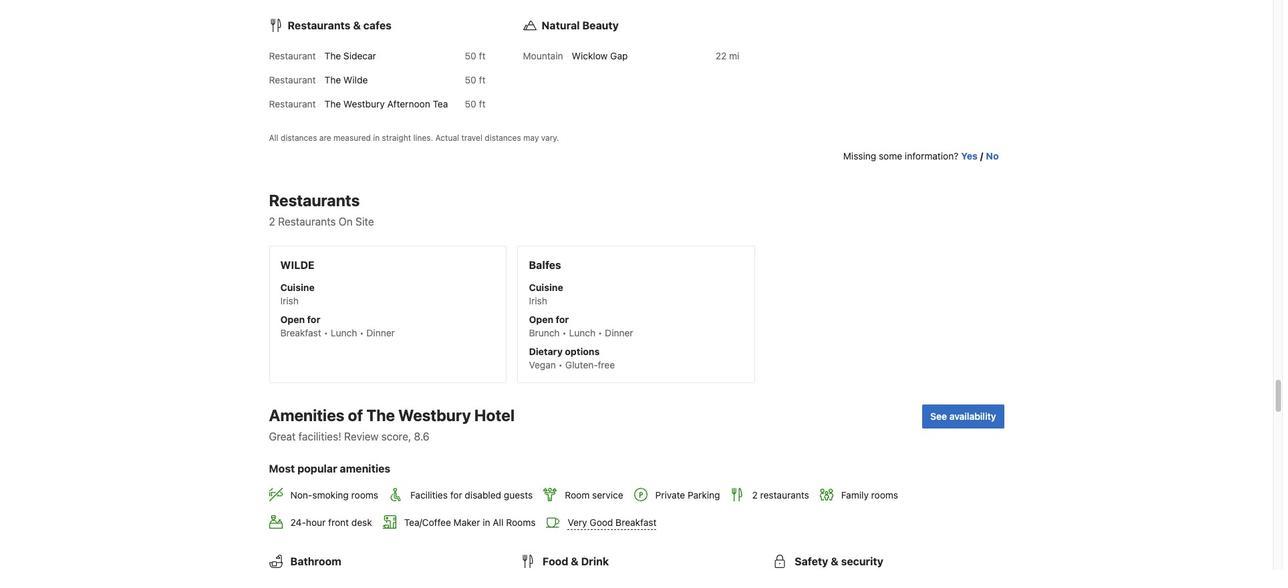 Task type: vqa. For each thing, say whether or not it's contained in the screenshot.
2 Adults · 0 Children · 1 Room Dropdown Button
no



Task type: locate. For each thing, give the bounding box(es) containing it.
2 dinner from the left
[[605, 328, 633, 339]]

0 vertical spatial breakfast
[[280, 328, 321, 339]]

1 horizontal spatial distances
[[485, 133, 521, 143]]

rooms down amenities
[[351, 490, 378, 501]]

• for brunch
[[562, 328, 567, 339]]

8.6
[[414, 431, 429, 443]]

may
[[523, 133, 539, 143]]

the
[[325, 50, 341, 62], [325, 74, 341, 86], [325, 98, 341, 110], [367, 407, 395, 425]]

2 vertical spatial 50
[[465, 98, 476, 110]]

private
[[655, 490, 685, 501]]

smoking
[[312, 490, 349, 501]]

2 cuisine irish from the left
[[529, 282, 563, 307]]

1 ft from the top
[[479, 50, 486, 62]]

great
[[269, 431, 296, 443]]

24-
[[290, 517, 306, 529]]

hour
[[306, 517, 326, 529]]

westbury
[[344, 98, 385, 110], [398, 407, 471, 425]]

0 horizontal spatial cuisine irish
[[280, 282, 315, 307]]

see availability button
[[922, 405, 1004, 429]]

irish
[[280, 296, 299, 307], [529, 296, 547, 307]]

westbury inside amenities of the westbury hotel great facilities! review score, 8.6
[[398, 407, 471, 425]]

brunch
[[529, 328, 560, 339]]

drink
[[581, 556, 609, 568]]

1 vertical spatial restaurant
[[269, 74, 316, 86]]

1 vertical spatial 50 ft
[[465, 74, 486, 86]]

yes
[[961, 151, 978, 162]]

restaurants & cafes
[[288, 20, 392, 32]]

0 horizontal spatial open
[[280, 314, 305, 326]]

0 horizontal spatial for
[[307, 314, 320, 326]]

0 horizontal spatial all
[[269, 133, 278, 143]]

1 horizontal spatial 2
[[752, 490, 758, 501]]

0 horizontal spatial irish
[[280, 296, 299, 307]]

0 vertical spatial in
[[373, 133, 380, 143]]

dinner
[[367, 328, 395, 339], [605, 328, 633, 339]]

for
[[307, 314, 320, 326], [556, 314, 569, 326], [450, 490, 462, 501]]

the right of
[[367, 407, 395, 425]]

the sidecar
[[325, 50, 376, 62]]

tea/coffee maker in all rooms
[[404, 517, 536, 529]]

restaurants
[[760, 490, 809, 501]]

desk
[[351, 517, 372, 529]]

0 horizontal spatial cuisine
[[280, 282, 315, 294]]

measured
[[334, 133, 371, 143]]

0 horizontal spatial 2
[[269, 216, 275, 228]]

open up brunch
[[529, 314, 554, 326]]

all
[[269, 133, 278, 143], [493, 517, 504, 529]]

0 horizontal spatial dinner
[[367, 328, 395, 339]]

1 open from the left
[[280, 314, 305, 326]]

for for balfes
[[556, 314, 569, 326]]

1 horizontal spatial open
[[529, 314, 554, 326]]

2 horizontal spatial for
[[556, 314, 569, 326]]

in
[[373, 133, 380, 143], [483, 517, 490, 529]]

rooms
[[351, 490, 378, 501], [871, 490, 898, 501]]

3 50 ft from the top
[[465, 98, 486, 110]]

1 vertical spatial all
[[493, 517, 504, 529]]

22
[[716, 50, 727, 62]]

2 rooms from the left
[[871, 490, 898, 501]]

1 restaurant from the top
[[269, 50, 316, 62]]

ft
[[479, 50, 486, 62], [479, 74, 486, 86], [479, 98, 486, 110]]

0 vertical spatial all
[[269, 133, 278, 143]]

2 lunch from the left
[[569, 328, 596, 339]]

3 restaurant from the top
[[269, 98, 316, 110]]

restaurant
[[269, 50, 316, 62], [269, 74, 316, 86], [269, 98, 316, 110]]

food
[[543, 556, 568, 568]]

amenities
[[340, 463, 390, 475]]

open down the 'wilde'
[[280, 314, 305, 326]]

non-
[[290, 490, 312, 501]]

tea
[[433, 98, 448, 110]]

the inside amenities of the westbury hotel great facilities! review score, 8.6
[[367, 407, 395, 425]]

open inside open for brunch • lunch • dinner
[[529, 314, 554, 326]]

dietary
[[529, 346, 563, 358]]

the left wilde
[[325, 74, 341, 86]]

restaurants for restaurants 2 restaurants on site
[[269, 191, 360, 210]]

the for the westbury afternoon tea
[[325, 98, 341, 110]]

1 horizontal spatial &
[[571, 556, 579, 568]]

1 dinner from the left
[[367, 328, 395, 339]]

2 50 from the top
[[465, 74, 476, 86]]

0 vertical spatial 50
[[465, 50, 476, 62]]

tea/coffee
[[404, 517, 451, 529]]

lines.
[[413, 133, 433, 143]]

& left the cafes
[[353, 20, 361, 32]]

for inside "open for breakfast • lunch • dinner"
[[307, 314, 320, 326]]

1 horizontal spatial irish
[[529, 296, 547, 307]]

1 50 from the top
[[465, 50, 476, 62]]

gap
[[610, 50, 628, 62]]

1 vertical spatial ft
[[479, 74, 486, 86]]

afternoon
[[387, 98, 430, 110]]

lunch inside open for brunch • lunch • dinner
[[569, 328, 596, 339]]

2 open from the left
[[529, 314, 554, 326]]

1 cuisine irish from the left
[[280, 282, 315, 307]]

irish up brunch
[[529, 296, 547, 307]]

distances left the may
[[485, 133, 521, 143]]

restaurants up the on
[[269, 191, 360, 210]]

50
[[465, 50, 476, 62], [465, 74, 476, 86], [465, 98, 476, 110]]

no
[[986, 151, 999, 162]]

0 vertical spatial restaurant
[[269, 50, 316, 62]]

cuisine irish
[[280, 282, 315, 307], [529, 282, 563, 307]]

2 vertical spatial restaurant
[[269, 98, 316, 110]]

cuisine
[[280, 282, 315, 294], [529, 282, 563, 294]]

restaurants for restaurants & cafes
[[288, 20, 351, 32]]

all left 'are'
[[269, 133, 278, 143]]

service
[[592, 490, 623, 501]]

0 vertical spatial westbury
[[344, 98, 385, 110]]

1 cuisine from the left
[[280, 282, 315, 294]]

3 50 from the top
[[465, 98, 476, 110]]

for left disabled at the left bottom of the page
[[450, 490, 462, 501]]

hotel
[[474, 407, 515, 425]]

the for the sidecar
[[325, 50, 341, 62]]

50 ft for the westbury afternoon tea
[[465, 98, 486, 110]]

1 rooms from the left
[[351, 490, 378, 501]]

1 horizontal spatial cuisine irish
[[529, 282, 563, 307]]

/
[[980, 151, 983, 162]]

1 horizontal spatial dinner
[[605, 328, 633, 339]]

0 vertical spatial 2
[[269, 216, 275, 228]]

maker
[[454, 517, 480, 529]]

facilities for disabled guests
[[410, 490, 533, 501]]

2 vertical spatial 50 ft
[[465, 98, 486, 110]]

restaurants left the on
[[278, 216, 336, 228]]

cuisine irish down balfes
[[529, 282, 563, 307]]

breakfast inside "open for breakfast • lunch • dinner"
[[280, 328, 321, 339]]

0 horizontal spatial breakfast
[[280, 328, 321, 339]]

cuisine irish down the 'wilde'
[[280, 282, 315, 307]]

• inside dietary options vegan • gluten-free
[[559, 360, 563, 371]]

2 restaurant from the top
[[269, 74, 316, 86]]

1 horizontal spatial lunch
[[569, 328, 596, 339]]

wilde
[[280, 260, 315, 272]]

restaurant for the sidecar
[[269, 50, 316, 62]]

amenities
[[269, 407, 344, 425]]

irish down the 'wilde'
[[280, 296, 299, 307]]

& for cafes
[[353, 20, 361, 32]]

0 vertical spatial 50 ft
[[465, 50, 486, 62]]

3 ft from the top
[[479, 98, 486, 110]]

0 vertical spatial restaurants
[[288, 20, 351, 32]]

1 vertical spatial westbury
[[398, 407, 471, 425]]

& right food
[[571, 556, 579, 568]]

1 lunch from the left
[[331, 328, 357, 339]]

room service
[[565, 490, 623, 501]]

cuisine down balfes
[[529, 282, 563, 294]]

0 vertical spatial ft
[[479, 50, 486, 62]]

in left 'straight'
[[373, 133, 380, 143]]

1 vertical spatial restaurants
[[269, 191, 360, 210]]

1 horizontal spatial cuisine
[[529, 282, 563, 294]]

•
[[324, 328, 328, 339], [360, 328, 364, 339], [562, 328, 567, 339], [598, 328, 602, 339], [559, 360, 563, 371]]

dinner inside open for brunch • lunch • dinner
[[605, 328, 633, 339]]

2 cuisine from the left
[[529, 282, 563, 294]]

2 ft from the top
[[479, 74, 486, 86]]

the for the wilde
[[325, 74, 341, 86]]

1 vertical spatial 50
[[465, 74, 476, 86]]

popular
[[298, 463, 337, 475]]

open
[[280, 314, 305, 326], [529, 314, 554, 326]]

for inside open for brunch • lunch • dinner
[[556, 314, 569, 326]]

1 horizontal spatial in
[[483, 517, 490, 529]]

parking
[[688, 490, 720, 501]]

all left the rooms
[[493, 517, 504, 529]]

cuisine irish for wilde
[[280, 282, 315, 307]]

safety & security
[[795, 556, 884, 568]]

room
[[565, 490, 590, 501]]

the down the wilde
[[325, 98, 341, 110]]

sidecar
[[344, 50, 376, 62]]

rooms right the family
[[871, 490, 898, 501]]

0 horizontal spatial rooms
[[351, 490, 378, 501]]

0 horizontal spatial &
[[353, 20, 361, 32]]

1 horizontal spatial breakfast
[[616, 517, 657, 529]]

breakfast for for
[[280, 328, 321, 339]]

1 irish from the left
[[280, 296, 299, 307]]

cuisine down the 'wilde'
[[280, 282, 315, 294]]

for down the 'wilde'
[[307, 314, 320, 326]]

0 horizontal spatial distances
[[281, 133, 317, 143]]

1 horizontal spatial westbury
[[398, 407, 471, 425]]

dinner inside "open for breakfast • lunch • dinner"
[[367, 328, 395, 339]]

vegan
[[529, 360, 556, 371]]

good
[[590, 517, 613, 529]]

1 horizontal spatial all
[[493, 517, 504, 529]]

facilities
[[410, 490, 448, 501]]

lunch for balfes
[[569, 328, 596, 339]]

site
[[356, 216, 374, 228]]

1 horizontal spatial for
[[450, 490, 462, 501]]

2 irish from the left
[[529, 296, 547, 307]]

0 horizontal spatial in
[[373, 133, 380, 143]]

in right maker
[[483, 517, 490, 529]]

westbury down wilde
[[344, 98, 385, 110]]

for up brunch
[[556, 314, 569, 326]]

wicklow gap
[[572, 50, 628, 62]]

2 horizontal spatial &
[[831, 556, 839, 568]]

missing some information? yes / no
[[843, 151, 999, 162]]

distances
[[281, 133, 317, 143], [485, 133, 521, 143]]

westbury up the 8.6
[[398, 407, 471, 425]]

2 vertical spatial ft
[[479, 98, 486, 110]]

open inside "open for breakfast • lunch • dinner"
[[280, 314, 305, 326]]

&
[[353, 20, 361, 32], [571, 556, 579, 568], [831, 556, 839, 568]]

distances left 'are'
[[281, 133, 317, 143]]

0 horizontal spatial westbury
[[344, 98, 385, 110]]

gluten-
[[565, 360, 598, 371]]

1 vertical spatial breakfast
[[616, 517, 657, 529]]

restaurants up the sidecar
[[288, 20, 351, 32]]

1 horizontal spatial rooms
[[871, 490, 898, 501]]

1 50 ft from the top
[[465, 50, 486, 62]]

lunch for wilde
[[331, 328, 357, 339]]

lunch inside "open for breakfast • lunch • dinner"
[[331, 328, 357, 339]]

2 50 ft from the top
[[465, 74, 486, 86]]

0 horizontal spatial lunch
[[331, 328, 357, 339]]

• for breakfast
[[324, 328, 328, 339]]

lunch
[[331, 328, 357, 339], [569, 328, 596, 339]]

the left sidecar
[[325, 50, 341, 62]]

& right the safety
[[831, 556, 839, 568]]



Task type: describe. For each thing, give the bounding box(es) containing it.
missing
[[843, 151, 876, 162]]

balfes
[[529, 260, 561, 272]]

family rooms
[[841, 490, 898, 501]]

2 inside restaurants 2 restaurants on site
[[269, 216, 275, 228]]

& for drink
[[571, 556, 579, 568]]

irish for balfes
[[529, 296, 547, 307]]

cuisine for balfes
[[529, 282, 563, 294]]

open for brunch • lunch • dinner
[[529, 314, 633, 339]]

natural beauty
[[542, 20, 619, 32]]

ft for the wilde
[[479, 74, 486, 86]]

breakfast for good
[[616, 517, 657, 529]]

50 for the wilde
[[465, 74, 476, 86]]

review
[[344, 431, 379, 443]]

see
[[930, 411, 947, 423]]

all distances are measured in straight lines. actual travel distances may vary.
[[269, 133, 559, 143]]

see availability
[[930, 411, 996, 423]]

free
[[598, 360, 615, 371]]

score,
[[381, 431, 411, 443]]

mi
[[729, 50, 740, 62]]

50 ft for the wilde
[[465, 74, 486, 86]]

mountain
[[523, 50, 563, 62]]

safety
[[795, 556, 828, 568]]

information?
[[905, 151, 959, 162]]

50 ft for the sidecar
[[465, 50, 486, 62]]

guests
[[504, 490, 533, 501]]

some
[[879, 151, 902, 162]]

ft for the sidecar
[[479, 50, 486, 62]]

open for breakfast • lunch • dinner
[[280, 314, 395, 339]]

2 distances from the left
[[485, 133, 521, 143]]

vary.
[[541, 133, 559, 143]]

50 for the sidecar
[[465, 50, 476, 62]]

1 vertical spatial 2
[[752, 490, 758, 501]]

most popular amenities
[[269, 463, 390, 475]]

rooms
[[506, 517, 536, 529]]

restaurant for the wilde
[[269, 74, 316, 86]]

2 restaurants
[[752, 490, 809, 501]]

open for wilde
[[280, 314, 305, 326]]

disabled
[[465, 490, 501, 501]]

family
[[841, 490, 869, 501]]

1 distances from the left
[[281, 133, 317, 143]]

on
[[339, 216, 353, 228]]

wilde
[[344, 74, 368, 86]]

straight
[[382, 133, 411, 143]]

front
[[328, 517, 349, 529]]

restaurant for the westbury afternoon tea
[[269, 98, 316, 110]]

for for wilde
[[307, 314, 320, 326]]

50 for the westbury afternoon tea
[[465, 98, 476, 110]]

dietary options vegan • gluten-free
[[529, 346, 615, 371]]

wicklow
[[572, 50, 608, 62]]

actual
[[435, 133, 459, 143]]

& for security
[[831, 556, 839, 568]]

availability
[[950, 411, 996, 423]]

irish for wilde
[[280, 296, 299, 307]]

bathroom
[[290, 556, 341, 568]]

the wilde
[[325, 74, 368, 86]]

22 mi
[[716, 50, 740, 62]]

ft for the westbury afternoon tea
[[479, 98, 486, 110]]

cafes
[[363, 20, 392, 32]]

are
[[319, 133, 331, 143]]

natural
[[542, 20, 580, 32]]

dinner for balfes
[[605, 328, 633, 339]]

dinner for wilde
[[367, 328, 395, 339]]

very
[[568, 517, 587, 529]]

very good breakfast
[[568, 517, 657, 529]]

beauty
[[582, 20, 619, 32]]

facilities!
[[299, 431, 341, 443]]

cuisine for wilde
[[280, 282, 315, 294]]

the westbury afternoon tea
[[325, 98, 448, 110]]

yes button
[[961, 150, 978, 163]]

2 vertical spatial restaurants
[[278, 216, 336, 228]]

options
[[565, 346, 600, 358]]

open for balfes
[[529, 314, 554, 326]]

of
[[348, 407, 363, 425]]

food & drink
[[543, 556, 609, 568]]

1 vertical spatial in
[[483, 517, 490, 529]]

cuisine irish for balfes
[[529, 282, 563, 307]]

most
[[269, 463, 295, 475]]

24-hour front desk
[[290, 517, 372, 529]]

security
[[841, 556, 884, 568]]

• for vegan
[[559, 360, 563, 371]]

private parking
[[655, 490, 720, 501]]

non-smoking rooms
[[290, 490, 378, 501]]

travel
[[461, 133, 483, 143]]

restaurants 2 restaurants on site
[[269, 191, 374, 228]]

amenities of the westbury hotel great facilities! review score, 8.6
[[269, 407, 515, 443]]



